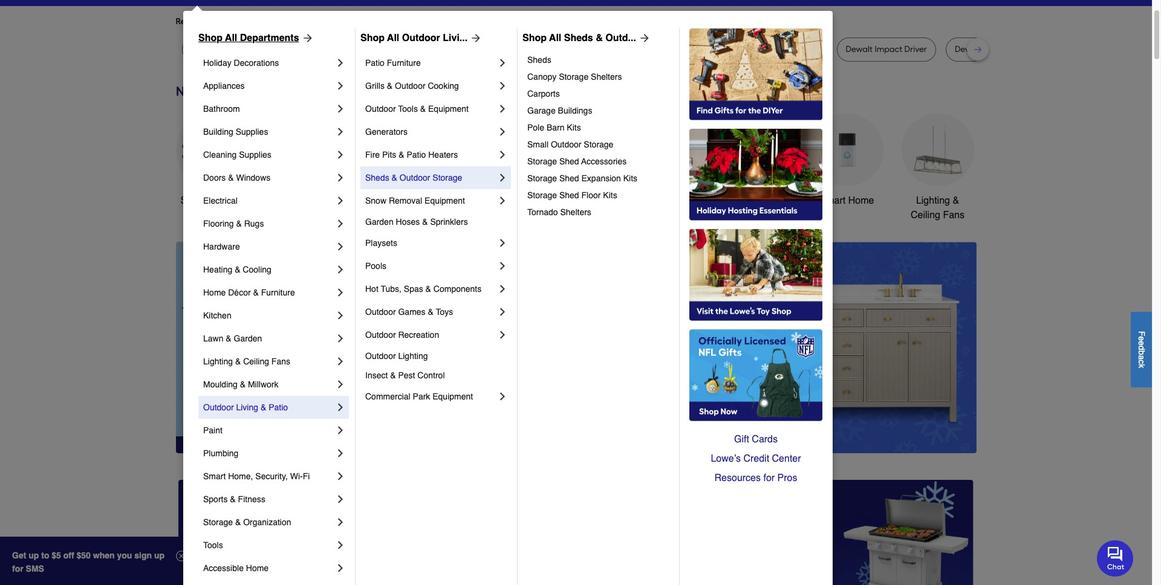 Task type: vqa. For each thing, say whether or not it's contained in the screenshot.
chevron down image inside Does Lowe'S Offer Wall Tile Installation? Button
no



Task type: locate. For each thing, give the bounding box(es) containing it.
tornado shelters link
[[527, 204, 671, 221]]

3 bit from the left
[[1000, 44, 1010, 54]]

d
[[1137, 346, 1147, 350]]

arrow right image for shop all sheds & outd...
[[636, 32, 651, 44]]

organization
[[243, 518, 291, 527]]

bit left set
[[1000, 44, 1010, 54]]

chevron right image for lighting & ceiling fans
[[334, 356, 347, 368]]

2 horizontal spatial bit
[[1000, 44, 1010, 54]]

kits down buildings
[[567, 123, 581, 132]]

departments
[[240, 33, 299, 44]]

arrow right image down "more"
[[299, 32, 314, 44]]

0 vertical spatial kitchen
[[540, 195, 573, 206]]

0 vertical spatial outdoor tools & equipment
[[365, 104, 469, 114]]

driver for impact driver bit
[[512, 44, 534, 54]]

2 impact from the left
[[766, 44, 793, 54]]

shed up storage shed floor kits
[[559, 174, 579, 183]]

bit
[[363, 44, 373, 54], [536, 44, 546, 54], [1000, 44, 1010, 54]]

you left "more"
[[286, 16, 300, 27]]

1 horizontal spatial drill
[[724, 44, 738, 54]]

chevron right image for outdoor recreation
[[497, 329, 509, 341]]

1 vertical spatial fans
[[271, 357, 290, 367]]

2 up from the left
[[154, 551, 165, 561]]

& inside 'lighting & ceiling fans'
[[953, 195, 959, 206]]

all
[[225, 33, 237, 44], [387, 33, 399, 44], [549, 33, 561, 44], [206, 195, 216, 206]]

4 dewalt from the left
[[955, 44, 982, 54]]

2 horizontal spatial patio
[[407, 150, 426, 160]]

bit down the more suggestions for you link
[[363, 44, 373, 54]]

generators
[[365, 127, 408, 137]]

1 you from the left
[[286, 16, 300, 27]]

arrow right image inside shop all departments "link"
[[299, 32, 314, 44]]

bit up canopy
[[536, 44, 546, 54]]

1 horizontal spatial outdoor tools & equipment
[[631, 195, 700, 221]]

all for departments
[[225, 33, 237, 44]]

1 horizontal spatial bit
[[536, 44, 546, 54]]

sheds & outdoor storage
[[365, 173, 462, 183]]

sheds & outdoor storage link
[[365, 166, 497, 189]]

1 dewalt from the left
[[318, 44, 345, 54]]

1 horizontal spatial outdoor tools & equipment link
[[629, 114, 702, 223]]

gift
[[734, 434, 749, 445]]

2 horizontal spatial arrow right image
[[636, 32, 651, 44]]

kitchen
[[540, 195, 573, 206], [203, 311, 231, 321]]

hardware
[[203, 242, 240, 252]]

1 horizontal spatial kitchen
[[540, 195, 573, 206]]

2 bit from the left
[[536, 44, 546, 54]]

kitchen for kitchen faucets
[[540, 195, 573, 206]]

outdoor up patio furniture link at the top of the page
[[402, 33, 440, 44]]

0 horizontal spatial tools link
[[203, 534, 334, 557]]

1 horizontal spatial up
[[154, 551, 165, 561]]

chevron right image for hot tubs, spas & components
[[497, 283, 509, 295]]

storage inside small outdoor storage link
[[584, 140, 614, 149]]

barn
[[547, 123, 565, 132]]

sheds for sheds & outdoor storage
[[365, 173, 389, 183]]

moulding & millwork link
[[203, 373, 334, 396]]

1 horizontal spatial you
[[393, 16, 407, 27]]

furniture up kitchen link
[[261, 288, 295, 298]]

1 vertical spatial lighting & ceiling fans link
[[203, 350, 334, 373]]

1 vertical spatial patio
[[407, 150, 426, 160]]

playsets
[[365, 238, 397, 248]]

removal
[[389, 196, 422, 206]]

2 horizontal spatial sheds
[[564, 33, 593, 44]]

0 horizontal spatial garden
[[234, 334, 262, 344]]

heating & cooling
[[203, 265, 271, 275]]

commercial park equipment link
[[365, 385, 497, 408]]

1 vertical spatial supplies
[[239, 150, 271, 160]]

pole barn kits
[[527, 123, 581, 132]]

cooling
[[243, 265, 271, 275]]

0 horizontal spatial lighting & ceiling fans
[[203, 357, 290, 367]]

accessible home
[[203, 564, 269, 573]]

shed
[[559, 157, 579, 166], [559, 174, 579, 183], [559, 191, 579, 200]]

decorations down shop all departments "link"
[[234, 58, 279, 68]]

1 horizontal spatial bathroom
[[735, 195, 777, 206]]

insect
[[365, 371, 388, 380]]

shop these last-minute gifts. $99 or less. quantities are limited and won't last. image
[[176, 242, 371, 454]]

0 vertical spatial smart
[[820, 195, 846, 206]]

arrow right image
[[299, 32, 314, 44], [468, 32, 482, 44], [636, 32, 651, 44]]

kitchen up tornado shelters
[[540, 195, 573, 206]]

dewalt for dewalt drill
[[695, 44, 722, 54]]

1 vertical spatial decorations
[[458, 210, 510, 221]]

holiday hosting essentials. image
[[690, 129, 823, 221]]

shop up impact driver bit
[[523, 33, 547, 44]]

storage inside "sheds & outdoor storage" link
[[433, 173, 462, 183]]

0 horizontal spatial sheds
[[365, 173, 389, 183]]

0 horizontal spatial kitchen
[[203, 311, 231, 321]]

all down recommended searches for you
[[225, 33, 237, 44]]

small outdoor storage
[[527, 140, 614, 149]]

2 vertical spatial shed
[[559, 191, 579, 200]]

0 vertical spatial tools link
[[357, 114, 430, 208]]

2 e from the top
[[1137, 341, 1147, 346]]

1 horizontal spatial smart
[[820, 195, 846, 206]]

0 horizontal spatial shop
[[198, 33, 223, 44]]

control
[[418, 371, 445, 380]]

storage inside storage shed accessories link
[[527, 157, 557, 166]]

1 bit from the left
[[363, 44, 373, 54]]

1 vertical spatial ceiling
[[243, 357, 269, 367]]

3 shed from the top
[[559, 191, 579, 200]]

0 horizontal spatial kits
[[567, 123, 581, 132]]

arrow right image inside the shop all sheds & outd... link
[[636, 32, 651, 44]]

0 vertical spatial ceiling
[[911, 210, 941, 221]]

plumbing
[[203, 449, 239, 458]]

3 drill from the left
[[984, 44, 998, 54]]

commercial park equipment
[[365, 392, 473, 402]]

3 dewalt from the left
[[846, 44, 873, 54]]

chevron right image
[[334, 57, 347, 69], [497, 103, 509, 115], [334, 126, 347, 138], [497, 126, 509, 138], [334, 149, 347, 161], [497, 149, 509, 161], [334, 172, 347, 184], [334, 195, 347, 207], [497, 283, 509, 295], [334, 287, 347, 299], [497, 306, 509, 318], [334, 333, 347, 345], [334, 356, 347, 368], [334, 379, 347, 391], [497, 391, 509, 403], [334, 402, 347, 414], [334, 425, 347, 437], [334, 448, 347, 460], [334, 471, 347, 483], [334, 563, 347, 575]]

toys
[[436, 307, 453, 317]]

kits for expansion
[[623, 174, 638, 183]]

for right suggestions
[[381, 16, 391, 27]]

you for recommended searches for you
[[286, 16, 300, 27]]

1 horizontal spatial kits
[[603, 191, 617, 200]]

kitchen inside "link"
[[540, 195, 573, 206]]

scroll to item #3 image
[[680, 432, 709, 437]]

chevron right image
[[497, 57, 509, 69], [334, 80, 347, 92], [497, 80, 509, 92], [334, 103, 347, 115], [497, 172, 509, 184], [497, 195, 509, 207], [334, 218, 347, 230], [497, 237, 509, 249], [334, 241, 347, 253], [497, 260, 509, 272], [334, 264, 347, 276], [334, 310, 347, 322], [497, 329, 509, 341], [334, 494, 347, 506], [334, 517, 347, 529], [334, 540, 347, 552]]

1 horizontal spatial furniture
[[387, 58, 421, 68]]

expansion
[[582, 174, 621, 183]]

outdoor down grills
[[365, 104, 396, 114]]

2 drill from the left
[[724, 44, 738, 54]]

0 horizontal spatial outdoor tools & equipment link
[[365, 97, 497, 120]]

impact for impact driver
[[766, 44, 793, 54]]

up
[[29, 551, 39, 561], [154, 551, 165, 561]]

patio up sheds & outdoor storage
[[407, 150, 426, 160]]

1 shed from the top
[[559, 157, 579, 166]]

2 vertical spatial sheds
[[365, 173, 389, 183]]

shop down the more suggestions for you link
[[360, 33, 385, 44]]

1 horizontal spatial driver
[[795, 44, 818, 54]]

resources for pros
[[715, 473, 797, 484]]

0 vertical spatial sheds
[[564, 33, 593, 44]]

pools
[[365, 261, 387, 271]]

1 horizontal spatial lighting & ceiling fans
[[911, 195, 965, 221]]

chevron right image for playsets
[[497, 237, 509, 249]]

lawn & garden
[[203, 334, 262, 344]]

0 horizontal spatial fans
[[271, 357, 290, 367]]

bathroom
[[203, 104, 240, 114], [735, 195, 777, 206]]

shop all outdoor livi...
[[360, 33, 468, 44]]

2 dewalt from the left
[[695, 44, 722, 54]]

decorations down christmas
[[458, 210, 510, 221]]

1 horizontal spatial patio
[[365, 58, 385, 68]]

chevron right image for fire pits & patio heaters
[[497, 149, 509, 161]]

0 vertical spatial garden
[[365, 217, 394, 227]]

1 vertical spatial tools link
[[203, 534, 334, 557]]

1 vertical spatial shed
[[559, 174, 579, 183]]

2 horizontal spatial lighting
[[916, 195, 950, 206]]

arrow right image up patio furniture link at the top of the page
[[468, 32, 482, 44]]

patio up grills
[[365, 58, 385, 68]]

2 horizontal spatial driver
[[905, 44, 927, 54]]

1 horizontal spatial impact
[[766, 44, 793, 54]]

1 horizontal spatial home
[[246, 564, 269, 573]]

0 vertical spatial kits
[[567, 123, 581, 132]]

chevron right image for heating & cooling
[[334, 264, 347, 276]]

2 you from the left
[[393, 16, 407, 27]]

1 vertical spatial shelters
[[560, 207, 591, 217]]

games
[[398, 307, 426, 317]]

chevron right image for accessible home
[[334, 563, 347, 575]]

smart home link
[[811, 114, 883, 208]]

1 horizontal spatial tools link
[[357, 114, 430, 208]]

sheds
[[564, 33, 593, 44], [527, 55, 551, 65], [365, 173, 389, 183]]

for up departments
[[273, 16, 284, 27]]

visit the lowe's toy shop. image
[[690, 229, 823, 321]]

2 shed from the top
[[559, 174, 579, 183]]

chevron right image for tools
[[334, 540, 347, 552]]

shelters down sheds link
[[591, 72, 622, 82]]

1 vertical spatial smart
[[203, 472, 226, 481]]

suggestions
[[331, 16, 379, 27]]

0 vertical spatial lighting & ceiling fans
[[911, 195, 965, 221]]

for inside get up to $5 off $50 when you sign up for sms
[[12, 564, 23, 574]]

arrow left image
[[401, 348, 413, 360]]

0 horizontal spatial you
[[286, 16, 300, 27]]

0 vertical spatial lighting & ceiling fans link
[[902, 114, 974, 223]]

None search field
[[451, 0, 781, 7]]

2 horizontal spatial kits
[[623, 174, 638, 183]]

2 vertical spatial home
[[246, 564, 269, 573]]

0 horizontal spatial ceiling
[[243, 357, 269, 367]]

supplies up cleaning supplies
[[236, 127, 268, 137]]

bit for impact driver bit
[[536, 44, 546, 54]]

for down get at bottom
[[12, 564, 23, 574]]

tornado shelters
[[527, 207, 591, 217]]

b
[[1137, 350, 1147, 355]]

1 impact from the left
[[482, 44, 510, 54]]

patio
[[365, 58, 385, 68], [407, 150, 426, 160], [269, 403, 288, 413]]

all up patio furniture
[[387, 33, 399, 44]]

paint link
[[203, 419, 334, 442]]

1 vertical spatial bathroom
[[735, 195, 777, 206]]

1 vertical spatial lighting & ceiling fans
[[203, 357, 290, 367]]

up to 35 percent off select small appliances. image
[[450, 480, 702, 586]]

kits right 'expansion'
[[623, 174, 638, 183]]

0 vertical spatial fans
[[943, 210, 965, 221]]

3 arrow right image from the left
[[636, 32, 651, 44]]

patio for fire pits & patio heaters
[[407, 150, 426, 160]]

1 driver from the left
[[512, 44, 534, 54]]

2 shop from the left
[[360, 33, 385, 44]]

shop for shop all outdoor livi...
[[360, 33, 385, 44]]

chevron right image for cleaning supplies
[[334, 149, 347, 161]]

recommended searches for you heading
[[176, 16, 977, 28]]

canopy storage shelters
[[527, 72, 622, 82]]

1 shop from the left
[[198, 33, 223, 44]]

garden hoses & sprinklers link
[[365, 212, 509, 232]]

to
[[41, 551, 49, 561]]

outdoor up outdoor lighting
[[365, 330, 396, 340]]

storage
[[559, 72, 589, 82], [584, 140, 614, 149], [527, 157, 557, 166], [433, 173, 462, 183], [527, 174, 557, 183], [527, 191, 557, 200], [203, 518, 233, 527]]

center
[[772, 454, 801, 465]]

0 vertical spatial home
[[848, 195, 874, 206]]

grills & outdoor cooking
[[365, 81, 459, 91]]

carports
[[527, 89, 560, 99]]

generators link
[[365, 120, 497, 143]]

0 horizontal spatial patio
[[269, 403, 288, 413]]

furniture
[[387, 58, 421, 68], [261, 288, 295, 298]]

new deals every day during 25 days of deals image
[[176, 81, 977, 101]]

0 horizontal spatial drill
[[347, 44, 361, 54]]

outdoor down patio furniture
[[395, 81, 426, 91]]

1 e from the top
[[1137, 336, 1147, 341]]

sheds up canopy
[[527, 55, 551, 65]]

arrow right image for shop all departments
[[299, 32, 314, 44]]

smart home, security, wi-fi link
[[203, 465, 334, 488]]

storage shed floor kits link
[[527, 187, 671, 204]]

supplies inside cleaning supplies link
[[239, 150, 271, 160]]

livi...
[[443, 33, 468, 44]]

0 vertical spatial supplies
[[236, 127, 268, 137]]

all inside "link"
[[225, 33, 237, 44]]

gift cards
[[734, 434, 778, 445]]

all right shop
[[206, 195, 216, 206]]

cleaning
[[203, 150, 237, 160]]

shed up tornado shelters
[[559, 191, 579, 200]]

0 horizontal spatial decorations
[[234, 58, 279, 68]]

2 horizontal spatial impact
[[875, 44, 903, 54]]

0 horizontal spatial impact
[[482, 44, 510, 54]]

0 horizontal spatial bathroom
[[203, 104, 240, 114]]

arrow right image inside "shop all outdoor livi..." link
[[468, 32, 482, 44]]

shop inside "link"
[[198, 33, 223, 44]]

0 horizontal spatial arrow right image
[[299, 32, 314, 44]]

2 horizontal spatial home
[[848, 195, 874, 206]]

chevron right image for appliances
[[334, 80, 347, 92]]

2 vertical spatial kits
[[603, 191, 617, 200]]

up right sign
[[154, 551, 165, 561]]

shop down recommended
[[198, 33, 223, 44]]

2 horizontal spatial drill
[[984, 44, 998, 54]]

moulding & millwork
[[203, 380, 279, 390]]

0 horizontal spatial smart
[[203, 472, 226, 481]]

up left to at the left of the page
[[29, 551, 39, 561]]

bit for dewalt drill bit
[[363, 44, 373, 54]]

1 vertical spatial home
[[203, 288, 226, 298]]

garden down kitchen link
[[234, 334, 262, 344]]

electrical
[[203, 196, 238, 206]]

kitchen up lawn
[[203, 311, 231, 321]]

supplies inside building supplies link
[[236, 127, 268, 137]]

0 horizontal spatial furniture
[[261, 288, 295, 298]]

2 arrow right image from the left
[[468, 32, 482, 44]]

1 horizontal spatial lighting & ceiling fans link
[[902, 114, 974, 223]]

pits
[[382, 150, 396, 160]]

c
[[1137, 360, 1147, 364]]

fi
[[303, 472, 310, 481]]

dewalt for dewalt drill bit set
[[955, 44, 982, 54]]

driver for impact driver
[[795, 44, 818, 54]]

shop for shop all sheds & outd...
[[523, 33, 547, 44]]

kits right floor
[[603, 191, 617, 200]]

credit
[[744, 454, 769, 465]]

storage shed accessories link
[[527, 153, 671, 170]]

insect & pest control link
[[365, 366, 509, 385]]

smart
[[820, 195, 846, 206], [203, 472, 226, 481]]

e
[[1137, 336, 1147, 341], [1137, 341, 1147, 346]]

f e e d b a c k
[[1137, 331, 1147, 368]]

sheds down recommended searches for you heading at top
[[564, 33, 593, 44]]

1 horizontal spatial decorations
[[458, 210, 510, 221]]

up to 30 percent off select grills and accessories. image
[[722, 480, 974, 586]]

0 horizontal spatial bit
[[363, 44, 373, 54]]

furniture up grills & outdoor cooking
[[387, 58, 421, 68]]

shed down small outdoor storage at top
[[559, 157, 579, 166]]

outdoor
[[402, 33, 440, 44], [395, 81, 426, 91], [365, 104, 396, 114], [551, 140, 582, 149], [400, 173, 430, 183], [631, 195, 666, 206], [365, 307, 396, 317], [365, 330, 396, 340], [365, 351, 396, 361], [203, 403, 234, 413]]

supplies up windows
[[239, 150, 271, 160]]

arrow right image for shop all outdoor livi...
[[468, 32, 482, 44]]

arrow right image up sheds link
[[636, 32, 651, 44]]

you up shop all outdoor livi...
[[393, 16, 407, 27]]

1 vertical spatial sheds
[[527, 55, 551, 65]]

1 vertical spatial kitchen
[[203, 311, 231, 321]]

0 horizontal spatial driver
[[512, 44, 534, 54]]

garden up playsets
[[365, 217, 394, 227]]

storage shed expansion kits link
[[527, 170, 671, 187]]

1 arrow right image from the left
[[299, 32, 314, 44]]

1 horizontal spatial sheds
[[527, 55, 551, 65]]

drill for dewalt drill bit
[[347, 44, 361, 54]]

garden hoses & sprinklers
[[365, 217, 468, 227]]

1 horizontal spatial garden
[[365, 217, 394, 227]]

1 horizontal spatial shop
[[360, 33, 385, 44]]

sign
[[134, 551, 152, 561]]

2 driver from the left
[[795, 44, 818, 54]]

e up "b" at the right of the page
[[1137, 341, 1147, 346]]

lighting & ceiling fans link
[[902, 114, 974, 223], [203, 350, 334, 373]]

chevron right image for building supplies
[[334, 126, 347, 138]]

appliances
[[203, 81, 245, 91]]

e up "d"
[[1137, 336, 1147, 341]]

2 horizontal spatial shop
[[523, 33, 547, 44]]

3 shop from the left
[[523, 33, 547, 44]]

patio up 'paint' 'link'
[[269, 403, 288, 413]]

outdoor lighting
[[365, 351, 428, 361]]

shed for floor
[[559, 191, 579, 200]]

all down recommended searches for you heading at top
[[549, 33, 561, 44]]

shelters down kitchen faucets
[[560, 207, 591, 217]]

kitchen link
[[203, 304, 334, 327]]

resources
[[715, 473, 761, 484]]

hot
[[365, 284, 379, 294]]

0 vertical spatial shed
[[559, 157, 579, 166]]

chevron right image for commercial park equipment
[[497, 391, 509, 403]]

chevron right image for storage & organization
[[334, 517, 347, 529]]

garage
[[527, 106, 556, 116]]

driver
[[512, 44, 534, 54], [795, 44, 818, 54], [905, 44, 927, 54]]

canopy storage shelters link
[[527, 68, 671, 85]]

0 horizontal spatial outdoor tools & equipment
[[365, 104, 469, 114]]

1 drill from the left
[[347, 44, 361, 54]]

equipment inside outdoor tools & equipment
[[643, 210, 689, 221]]

chevron right image for home décor & furniture
[[334, 287, 347, 299]]

shed for expansion
[[559, 174, 579, 183]]

sheds up snow
[[365, 173, 389, 183]]

for left pros
[[764, 473, 775, 484]]

0 vertical spatial decorations
[[234, 58, 279, 68]]

0 vertical spatial furniture
[[387, 58, 421, 68]]



Task type: describe. For each thing, give the bounding box(es) containing it.
chevron right image for hardware
[[334, 241, 347, 253]]

pest
[[398, 371, 415, 380]]

building supplies link
[[203, 120, 334, 143]]

f e e d b a c k button
[[1131, 312, 1152, 387]]

1 horizontal spatial ceiling
[[911, 210, 941, 221]]

1 up from the left
[[29, 551, 39, 561]]

kitchen faucets
[[540, 195, 610, 206]]

0 vertical spatial bathroom
[[203, 104, 240, 114]]

chevron right image for patio furniture
[[497, 57, 509, 69]]

storage & organization
[[203, 518, 291, 527]]

dewalt drill
[[695, 44, 738, 54]]

shed for accessories
[[559, 157, 579, 166]]

home for accessible home
[[246, 564, 269, 573]]

off
[[63, 551, 74, 561]]

chevron right image for flooring & rugs
[[334, 218, 347, 230]]

dewalt for dewalt drill bit
[[318, 44, 345, 54]]

components
[[434, 284, 482, 294]]

home décor & furniture link
[[203, 281, 334, 304]]

outd...
[[606, 33, 636, 44]]

1 horizontal spatial bathroom link
[[720, 114, 793, 208]]

outdoor down hot at the left
[[365, 307, 396, 317]]

impact driver
[[766, 44, 818, 54]]

storage inside storage shed floor kits link
[[527, 191, 557, 200]]

1 vertical spatial garden
[[234, 334, 262, 344]]

storage inside storage shed expansion kits link
[[527, 174, 557, 183]]

0 vertical spatial patio
[[365, 58, 385, 68]]

chevron right image for paint
[[334, 425, 347, 437]]

sheds for sheds
[[527, 55, 551, 65]]

drill for dewalt drill bit set
[[984, 44, 998, 54]]

outdoor living & patio link
[[203, 396, 334, 419]]

hot tubs, spas & components
[[365, 284, 482, 294]]

snow
[[365, 196, 387, 206]]

lowe's credit center
[[711, 454, 801, 465]]

home,
[[228, 472, 253, 481]]

impact for impact driver bit
[[482, 44, 510, 54]]

outdoor down storage shed expansion kits link
[[631, 195, 666, 206]]

outdoor down moulding
[[203, 403, 234, 413]]

outdoor up snow removal equipment
[[400, 173, 430, 183]]

patio for outdoor living & patio
[[269, 403, 288, 413]]

shop all deals
[[181, 195, 243, 206]]

chat invite button image
[[1097, 540, 1134, 577]]

accessible
[[203, 564, 244, 573]]

cooking
[[428, 81, 459, 91]]

patio furniture link
[[365, 51, 497, 74]]

0 vertical spatial shelters
[[591, 72, 622, 82]]

$50
[[77, 551, 91, 561]]

1 horizontal spatial lighting
[[398, 351, 428, 361]]

floor
[[582, 191, 601, 200]]

f
[[1137, 331, 1147, 336]]

all for outdoor
[[387, 33, 399, 44]]

dewalt for dewalt impact driver
[[846, 44, 873, 54]]

hot tubs, spas & components link
[[365, 278, 497, 301]]

sheds link
[[527, 51, 671, 68]]

pole barn kits link
[[527, 119, 671, 136]]

storage inside the canopy storage shelters link
[[559, 72, 589, 82]]

outdoor down barn
[[551, 140, 582, 149]]

chevron right image for pools
[[497, 260, 509, 272]]

chevron right image for kitchen
[[334, 310, 347, 322]]

storage & organization link
[[203, 511, 334, 534]]

chevron right image for smart home, security, wi-fi
[[334, 471, 347, 483]]

moulding
[[203, 380, 238, 390]]

chevron right image for lawn & garden
[[334, 333, 347, 345]]

outdoor up 'insect'
[[365, 351, 396, 361]]

home for smart home
[[848, 195, 874, 206]]

heaters
[[428, 150, 458, 160]]

0 horizontal spatial lighting & ceiling fans link
[[203, 350, 334, 373]]

garage buildings
[[527, 106, 592, 116]]

scroll to item #2 image
[[651, 432, 680, 437]]

you for more suggestions for you
[[393, 16, 407, 27]]

arrow right image
[[954, 348, 966, 360]]

recreation
[[398, 330, 439, 340]]

all for sheds
[[549, 33, 561, 44]]

get up to 2 free select tools or batteries when you buy 1 with select purchases. image
[[178, 480, 431, 586]]

holiday decorations link
[[203, 51, 334, 74]]

supplies for cleaning supplies
[[239, 150, 271, 160]]

paint
[[203, 426, 223, 436]]

chevron right image for plumbing
[[334, 448, 347, 460]]

buildings
[[558, 106, 592, 116]]

furniture inside patio furniture link
[[387, 58, 421, 68]]

shop all sheds & outd... link
[[523, 31, 651, 45]]

dewalt drill bit
[[318, 44, 373, 54]]

impact driver bit
[[482, 44, 546, 54]]

electrical link
[[203, 189, 334, 212]]

chevron right image for outdoor living & patio
[[334, 402, 347, 414]]

security,
[[255, 472, 288, 481]]

all for deals
[[206, 195, 216, 206]]

lowe's credit center link
[[690, 449, 823, 469]]

furniture inside home décor & furniture link
[[261, 288, 295, 298]]

scroll to item #4 image
[[709, 432, 738, 437]]

smart for smart home
[[820, 195, 846, 206]]

fire
[[365, 150, 380, 160]]

officially licensed n f l gifts. shop now. image
[[690, 330, 823, 422]]

chevron right image for bathroom
[[334, 103, 347, 115]]

1 horizontal spatial fans
[[943, 210, 965, 221]]

accessible home link
[[203, 557, 334, 580]]

building
[[203, 127, 233, 137]]

living
[[236, 403, 258, 413]]

chevron right image for electrical
[[334, 195, 347, 207]]

grills
[[365, 81, 385, 91]]

chevron right image for doors & windows
[[334, 172, 347, 184]]

when
[[93, 551, 115, 561]]

insect & pest control
[[365, 371, 445, 380]]

grills & outdoor cooking link
[[365, 74, 497, 97]]

flooring & rugs link
[[203, 212, 334, 235]]

chevron right image for grills & outdoor cooking
[[497, 80, 509, 92]]

& inside outdoor tools & equipment
[[694, 195, 700, 206]]

3 driver from the left
[[905, 44, 927, 54]]

heating
[[203, 265, 232, 275]]

k
[[1137, 364, 1147, 368]]

chevron right image for sheds & outdoor storage
[[497, 172, 509, 184]]

garage buildings link
[[527, 102, 671, 119]]

lowe's
[[711, 454, 741, 465]]

chevron right image for sports & fitness
[[334, 494, 347, 506]]

smart home, security, wi-fi
[[203, 472, 310, 481]]

pros
[[778, 473, 797, 484]]

supplies for building supplies
[[236, 127, 268, 137]]

storage inside storage & organization link
[[203, 518, 233, 527]]

resources for pros link
[[690, 469, 823, 488]]

cards
[[752, 434, 778, 445]]

christmas
[[462, 195, 506, 206]]

chevron right image for snow removal equipment
[[497, 195, 509, 207]]

tornado
[[527, 207, 558, 217]]

home décor & furniture
[[203, 288, 295, 298]]

find gifts for the diyer. image
[[690, 28, 823, 120]]

chevron right image for outdoor games & toys
[[497, 306, 509, 318]]

gift cards link
[[690, 430, 823, 449]]

chevron right image for holiday decorations
[[334, 57, 347, 69]]

playsets link
[[365, 232, 497, 255]]

dewalt impact driver
[[846, 44, 927, 54]]

get up to $5 off $50 when you sign up for sms
[[12, 551, 165, 574]]

chevron right image for moulding & millwork
[[334, 379, 347, 391]]

building supplies
[[203, 127, 268, 137]]

0 horizontal spatial lighting
[[203, 357, 233, 367]]

kits for floor
[[603, 191, 617, 200]]

faucets
[[575, 195, 610, 206]]

kitchen for kitchen
[[203, 311, 231, 321]]

recommended
[[176, 16, 234, 27]]

a
[[1137, 355, 1147, 360]]

scroll to item #5 element
[[738, 431, 769, 438]]

doors & windows link
[[203, 166, 334, 189]]

3 impact from the left
[[875, 44, 903, 54]]

drill for dewalt drill
[[724, 44, 738, 54]]

storage shed floor kits
[[527, 191, 617, 200]]

storage shed accessories
[[527, 157, 627, 166]]

snow removal equipment
[[365, 196, 465, 206]]

heating & cooling link
[[203, 258, 334, 281]]

smart for smart home, security, wi-fi
[[203, 472, 226, 481]]

shop for shop all departments
[[198, 33, 223, 44]]

smart home
[[820, 195, 874, 206]]

0 horizontal spatial home
[[203, 288, 226, 298]]

decorations for christmas
[[458, 210, 510, 221]]

more
[[310, 16, 329, 27]]

0 horizontal spatial bathroom link
[[203, 97, 334, 120]]

holiday decorations
[[203, 58, 279, 68]]

dewalt drill bit set
[[955, 44, 1025, 54]]

decorations for holiday
[[234, 58, 279, 68]]

kitchen faucets link
[[539, 114, 611, 208]]

sports
[[203, 495, 228, 504]]

cleaning supplies
[[203, 150, 271, 160]]

chevron right image for generators
[[497, 126, 509, 138]]

up to 40 percent off select vanities. plus get free local delivery on select vanities. image
[[390, 242, 977, 454]]

chevron right image for outdoor tools & equipment
[[497, 103, 509, 115]]

$5
[[52, 551, 61, 561]]

bit for dewalt drill bit set
[[1000, 44, 1010, 54]]



